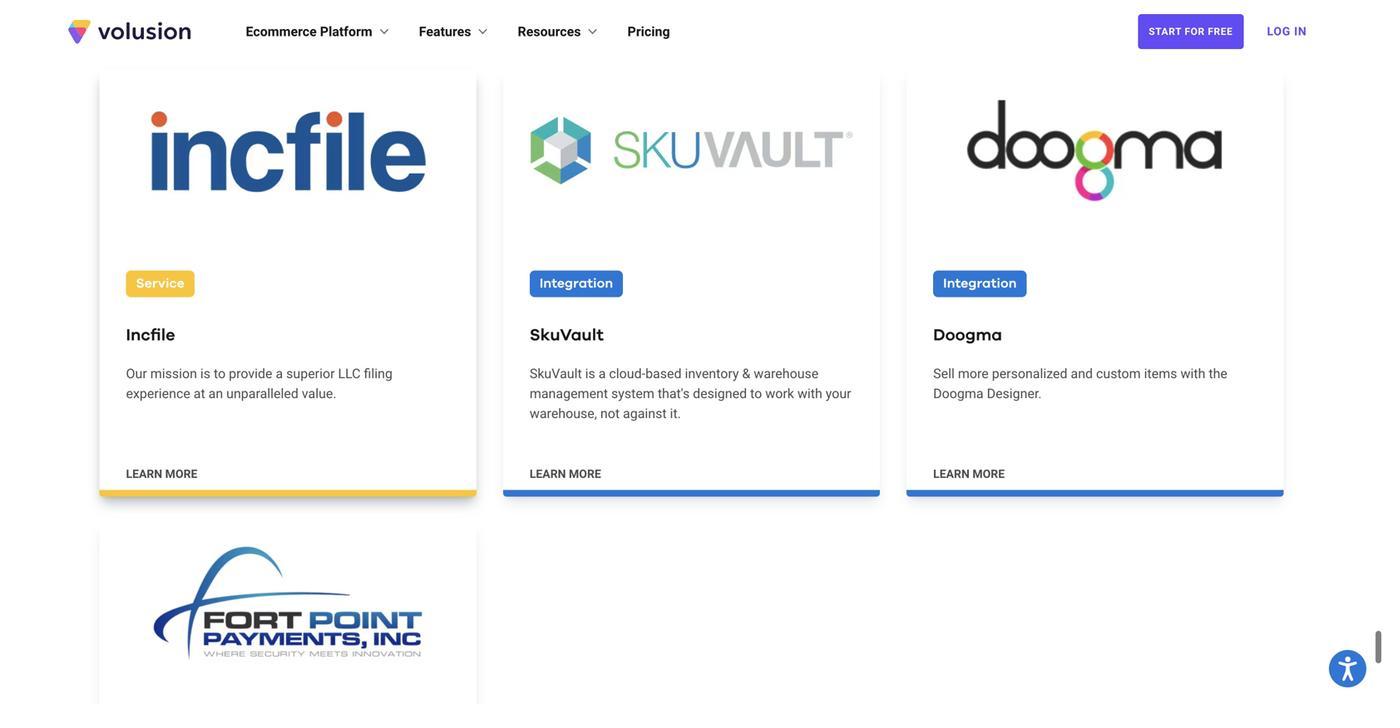 Task type: vqa. For each thing, say whether or not it's contained in the screenshot.
rooted
no



Task type: describe. For each thing, give the bounding box(es) containing it.
ecommerce platform
[[246, 24, 373, 40]]

superior
[[286, 366, 335, 382]]

management
[[530, 386, 608, 402]]

incfile image
[[99, 71, 477, 231]]

with inside 'sell more personalized and custom items with the doogma designer.'
[[1181, 366, 1206, 382]]

for
[[1185, 26, 1205, 37]]

ecommerce platform button
[[246, 22, 393, 42]]

service
[[136, 278, 185, 291]]

is inside skuvault is a cloud-based inventory & warehouse management system that's designed to work with your warehouse, not against it.
[[586, 366, 596, 382]]

more inside 'sell more personalized and custom items with the doogma designer.'
[[958, 366, 989, 382]]

resources button
[[518, 22, 601, 42]]

an
[[209, 386, 223, 402]]

llc
[[338, 366, 361, 382]]

value.
[[302, 386, 337, 402]]

learn for skuvault
[[530, 468, 566, 481]]

is inside our mission is to provide a superior llc filing experience at an unparalleled value.
[[200, 366, 211, 382]]

learn more for doogma
[[934, 468, 1005, 481]]

learn more for incfile
[[126, 468, 198, 481]]

provide
[[229, 366, 273, 382]]

designed
[[693, 386, 747, 402]]

warehouse,
[[530, 406, 597, 422]]

cloud-
[[609, 366, 646, 382]]

learn more button for skuvault
[[530, 467, 601, 483]]

incfile
[[126, 328, 175, 344]]

the
[[1209, 366, 1228, 382]]

free
[[1208, 26, 1234, 37]]

work
[[766, 386, 795, 402]]

log in
[[1268, 25, 1308, 38]]

pricing
[[628, 24, 670, 40]]

start for free link
[[1138, 14, 1244, 49]]

to inside skuvault is a cloud-based inventory & warehouse management system that's designed to work with your warehouse, not against it.
[[751, 386, 762, 402]]

your
[[826, 386, 852, 402]]

and
[[1071, 366, 1093, 382]]

in
[[1295, 25, 1308, 38]]

sell
[[934, 366, 955, 382]]

learn for doogma
[[934, 468, 970, 481]]

inventory
[[685, 366, 739, 382]]

integration for doogma
[[944, 278, 1017, 291]]

against
[[623, 406, 667, 422]]

our
[[126, 366, 147, 382]]



Task type: locate. For each thing, give the bounding box(es) containing it.
with inside skuvault is a cloud-based inventory & warehouse management system that's designed to work with your warehouse, not against it.
[[798, 386, 823, 402]]

integration
[[540, 278, 613, 291], [944, 278, 1017, 291]]

1 is from the left
[[200, 366, 211, 382]]

1 vertical spatial to
[[751, 386, 762, 402]]

doogma inside 'sell more personalized and custom items with the doogma designer.'
[[934, 386, 984, 402]]

pricing link
[[628, 22, 670, 42]]

a left cloud-
[[599, 366, 606, 382]]

to down &
[[751, 386, 762, 402]]

learn more button for incfile
[[126, 467, 198, 483]]

2 doogma from the top
[[934, 386, 984, 402]]

1 vertical spatial with
[[798, 386, 823, 402]]

is up management
[[586, 366, 596, 382]]

open accessibe: accessibility options, statement and help image
[[1339, 657, 1358, 682]]

1 vertical spatial doogma
[[934, 386, 984, 402]]

a inside skuvault is a cloud-based inventory & warehouse management system that's designed to work with your warehouse, not against it.
[[599, 366, 606, 382]]

based
[[646, 366, 682, 382]]

integration for skuvault
[[540, 278, 613, 291]]

log
[[1268, 25, 1291, 38]]

skuvault for skuvault is a cloud-based inventory & warehouse management system that's designed to work with your warehouse, not against it.
[[530, 366, 582, 382]]

0 vertical spatial to
[[214, 366, 226, 382]]

1 horizontal spatial is
[[586, 366, 596, 382]]

learn for incfile
[[126, 468, 162, 481]]

with left the
[[1181, 366, 1206, 382]]

skuvault image
[[503, 71, 880, 231]]

unparalleled
[[226, 386, 299, 402]]

learn more button for doogma
[[934, 467, 1005, 483]]

0 vertical spatial skuvault
[[530, 328, 604, 344]]

to inside our mission is to provide a superior llc filing experience at an unparalleled value.
[[214, 366, 226, 382]]

2 integration from the left
[[944, 278, 1017, 291]]

2 a from the left
[[599, 366, 606, 382]]

2 skuvault from the top
[[530, 366, 582, 382]]

0 horizontal spatial to
[[214, 366, 226, 382]]

doogma image
[[907, 71, 1284, 231]]

1 doogma from the top
[[934, 328, 1003, 344]]

at
[[194, 386, 205, 402]]

1 horizontal spatial with
[[1181, 366, 1206, 382]]

features button
[[419, 22, 491, 42]]

fort point payments image
[[99, 524, 477, 684]]

&
[[743, 366, 751, 382]]

0 horizontal spatial is
[[200, 366, 211, 382]]

experience
[[126, 386, 190, 402]]

skuvault inside skuvault is a cloud-based inventory & warehouse management system that's designed to work with your warehouse, not against it.
[[530, 366, 582, 382]]

filing
[[364, 366, 393, 382]]

it.
[[670, 406, 681, 422]]

is
[[200, 366, 211, 382], [586, 366, 596, 382]]

doogma up sell
[[934, 328, 1003, 344]]

skuvault for skuvault
[[530, 328, 604, 344]]

ecommerce
[[246, 24, 317, 40]]

0 vertical spatial doogma
[[934, 328, 1003, 344]]

0 vertical spatial with
[[1181, 366, 1206, 382]]

to up an
[[214, 366, 226, 382]]

with
[[1181, 366, 1206, 382], [798, 386, 823, 402]]

2 is from the left
[[586, 366, 596, 382]]

log in link
[[1258, 13, 1318, 50]]

a up unparalleled on the bottom left
[[276, 366, 283, 382]]

1 horizontal spatial a
[[599, 366, 606, 382]]

personalized
[[992, 366, 1068, 382]]

1 horizontal spatial to
[[751, 386, 762, 402]]

1 horizontal spatial integration
[[944, 278, 1017, 291]]

learn
[[126, 14, 162, 28], [530, 14, 566, 28], [126, 468, 162, 481], [530, 468, 566, 481], [934, 468, 970, 481]]

system
[[612, 386, 655, 402]]

sell more personalized and custom items with the doogma designer.
[[934, 366, 1228, 402]]

our mission is to provide a superior llc filing experience at an unparalleled value.
[[126, 366, 393, 402]]

a
[[276, 366, 283, 382], [599, 366, 606, 382]]

0 horizontal spatial a
[[276, 366, 283, 382]]

platform
[[320, 24, 373, 40]]

not
[[601, 406, 620, 422]]

start
[[1149, 26, 1182, 37]]

1 skuvault from the top
[[530, 328, 604, 344]]

warehouse
[[754, 366, 819, 382]]

to
[[214, 366, 226, 382], [751, 386, 762, 402]]

0 horizontal spatial integration
[[540, 278, 613, 291]]

doogma
[[934, 328, 1003, 344], [934, 386, 984, 402]]

skuvault
[[530, 328, 604, 344], [530, 366, 582, 382]]

features
[[419, 24, 471, 40]]

skuvault is a cloud-based inventory & warehouse management system that's designed to work with your warehouse, not against it.
[[530, 366, 852, 422]]

is up at
[[200, 366, 211, 382]]

learn more
[[126, 14, 198, 28], [530, 14, 601, 28], [126, 468, 198, 481], [530, 468, 601, 481], [934, 468, 1005, 481]]

doogma down sell
[[934, 386, 984, 402]]

items
[[1145, 366, 1178, 382]]

1 a from the left
[[276, 366, 283, 382]]

that's
[[658, 386, 690, 402]]

custom
[[1097, 366, 1141, 382]]

1 integration from the left
[[540, 278, 613, 291]]

mission
[[150, 366, 197, 382]]

1 vertical spatial skuvault
[[530, 366, 582, 382]]

with left your at the right
[[798, 386, 823, 402]]

0 horizontal spatial with
[[798, 386, 823, 402]]

start for free
[[1149, 26, 1234, 37]]

more
[[165, 14, 198, 28], [569, 14, 601, 28], [958, 366, 989, 382], [165, 468, 198, 481], [569, 468, 601, 481], [973, 468, 1005, 481]]

learn more for skuvault
[[530, 468, 601, 481]]

learn more button
[[126, 13, 198, 30], [530, 13, 601, 30], [126, 467, 198, 483], [530, 467, 601, 483], [934, 467, 1005, 483]]

resources
[[518, 24, 581, 40]]

designer.
[[987, 386, 1042, 402]]

a inside our mission is to provide a superior llc filing experience at an unparalleled value.
[[276, 366, 283, 382]]



